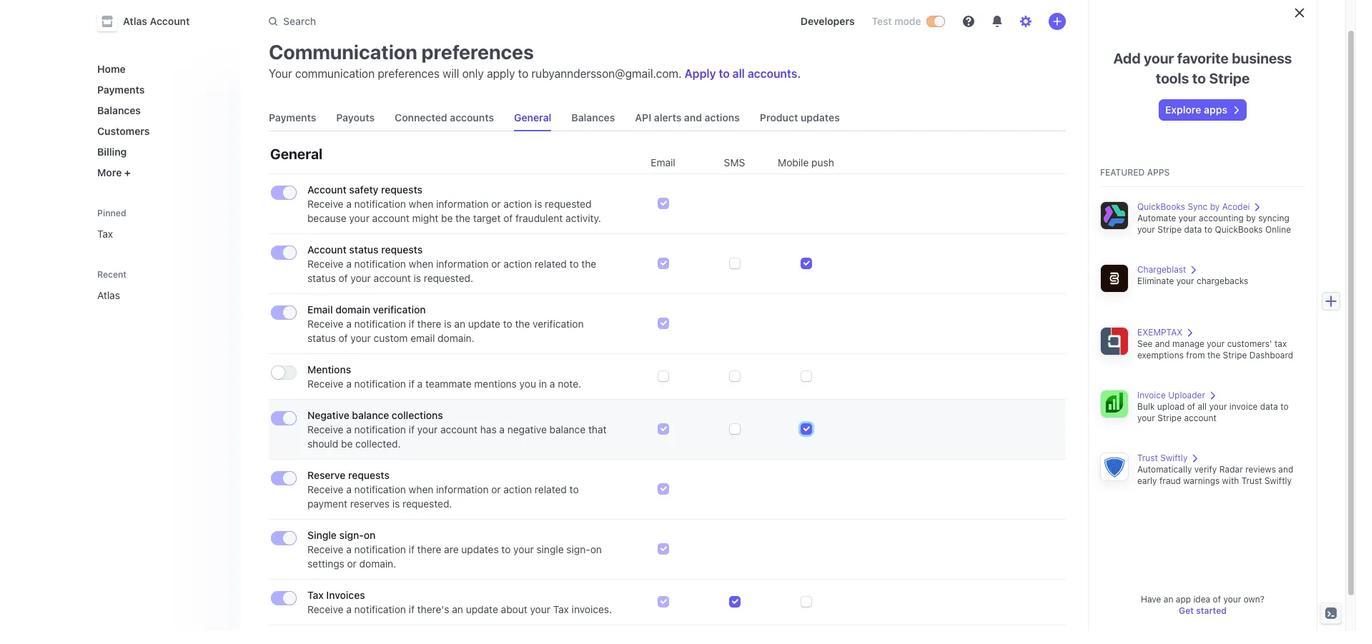 Task type: vqa. For each thing, say whether or not it's contained in the screenshot.
object
no



Task type: locate. For each thing, give the bounding box(es) containing it.
account inside bulk upload of all your invoice data to your stripe account
[[1184, 413, 1217, 424]]

notification inside 'account safety requests receive a notification when information or action is requested because your account might be the target of fraudulent activity.'
[[354, 198, 406, 210]]

account inside 'account safety requests receive a notification when information or action is requested because your account might be the target of fraudulent activity.'
[[372, 212, 409, 224]]

if left "there's" on the left of the page
[[409, 604, 415, 616]]

quickbooks sync by acodei image
[[1100, 202, 1129, 230]]

0 horizontal spatial balance
[[352, 410, 389, 422]]

when inside reserve requests receive a notification when information or action related to payment reserves is requested.
[[409, 484, 433, 496]]

and inside see and manage your customers' tax exemptions from the stripe dashboard
[[1155, 339, 1170, 350]]

a
[[346, 198, 352, 210], [346, 258, 352, 270], [346, 318, 352, 330], [346, 378, 352, 390], [417, 378, 423, 390], [550, 378, 555, 390], [346, 424, 352, 436], [499, 424, 505, 436], [346, 484, 352, 496], [346, 544, 352, 556], [346, 604, 352, 616]]

1 vertical spatial email
[[307, 304, 333, 316]]

rubyanndersson@gmail.com.
[[531, 67, 682, 80]]

there for is
[[417, 318, 441, 330]]

of inside have an app idea of your own? get started
[[1213, 595, 1221, 606]]

1 when from the top
[[409, 198, 433, 210]]

preferences up 'only' at the left
[[422, 40, 534, 64]]

2 vertical spatial and
[[1278, 465, 1293, 475]]

2 action from the top
[[504, 258, 532, 270]]

1 vertical spatial general
[[270, 146, 323, 162]]

1 vertical spatial and
[[1155, 339, 1170, 350]]

atlas inside recent navigation links element
[[97, 290, 120, 302]]

1 vertical spatial tax
[[307, 590, 324, 602]]

home
[[97, 63, 126, 75]]

4 notification from the top
[[354, 378, 406, 390]]

email inside email domain verification receive a notification if there is an update to the verification status of your custom email domain.
[[307, 304, 333, 316]]

sync
[[1188, 202, 1208, 212]]

there left are
[[417, 544, 441, 556]]

requested. up email domain verification receive a notification if there is an update to the verification status of your custom email domain.
[[424, 272, 473, 285]]

when for account status requests
[[409, 258, 433, 270]]

your left own?
[[1223, 595, 1241, 606]]

7 receive from the top
[[307, 544, 344, 556]]

1 horizontal spatial balances
[[571, 112, 615, 124]]

0 horizontal spatial all
[[733, 67, 745, 80]]

0 vertical spatial update
[[468, 318, 500, 330]]

notification up collected.
[[354, 424, 406, 436]]

0 horizontal spatial email
[[307, 304, 333, 316]]

your
[[1144, 50, 1174, 66], [349, 212, 370, 224], [1179, 213, 1196, 224], [1137, 224, 1155, 235], [351, 272, 371, 285], [1176, 276, 1194, 287], [351, 332, 371, 345], [1207, 339, 1225, 350], [1209, 402, 1227, 412], [1137, 413, 1155, 424], [417, 424, 438, 436], [513, 544, 534, 556], [1223, 595, 1241, 606], [530, 604, 550, 616]]

of inside bulk upload of all your invoice data to your stripe account
[[1187, 402, 1195, 412]]

negative balance collections receive a notification if your account has a negative balance that should be collected.
[[307, 410, 607, 450]]

update up mentions
[[468, 318, 500, 330]]

status up domain
[[307, 272, 336, 285]]

requested. up are
[[403, 498, 452, 510]]

2 related from the top
[[535, 484, 567, 496]]

payments down your
[[269, 112, 316, 124]]

notification inside reserve requests receive a notification when information or action related to payment reserves is requested.
[[354, 484, 406, 496]]

0 vertical spatial data
[[1184, 224, 1202, 235]]

domain. right email
[[438, 332, 474, 345]]

quickbooks inside automate your accounting by syncing your stripe data to quickbooks online
[[1215, 224, 1263, 235]]

1 horizontal spatial tax
[[307, 590, 324, 602]]

a down mentions
[[346, 378, 352, 390]]

1 horizontal spatial payments link
[[263, 105, 322, 131]]

stripe inside bulk upload of all your invoice data to your stripe account
[[1158, 413, 1182, 424]]

1 vertical spatial action
[[504, 258, 532, 270]]

account
[[150, 15, 190, 27], [307, 184, 347, 196], [307, 244, 347, 256]]

your down the safety
[[349, 212, 370, 224]]

only
[[462, 67, 484, 80]]

1 vertical spatial balance
[[549, 424, 586, 436]]

account left might
[[372, 212, 409, 224]]

or down target at the top left
[[491, 258, 501, 270]]

receive inside 'account safety requests receive a notification when information or action is requested because your account might be the target of fraudulent activity.'
[[307, 198, 344, 210]]

2 vertical spatial when
[[409, 484, 433, 496]]

account inside 'account safety requests receive a notification when information or action is requested because your account might be the target of fraudulent activity.'
[[307, 184, 347, 196]]

mentions
[[307, 364, 351, 376]]

is inside email domain verification receive a notification if there is an update to the verification status of your custom email domain.
[[444, 318, 452, 330]]

tax
[[1275, 339, 1287, 350]]

if left are
[[409, 544, 415, 556]]

0 vertical spatial payments
[[97, 84, 145, 96]]

action inside account status requests receive a notification when information or action related to the status of your account is requested.
[[504, 258, 532, 270]]

sms
[[724, 157, 745, 169]]

7 notification from the top
[[354, 544, 406, 556]]

2 information from the top
[[436, 258, 489, 270]]

invoices.
[[572, 604, 612, 616]]

1 horizontal spatial by
[[1246, 213, 1256, 224]]

a up domain
[[346, 258, 352, 270]]

5 if from the top
[[409, 604, 415, 616]]

atlas account
[[123, 15, 190, 27]]

0 horizontal spatial atlas
[[97, 290, 120, 302]]

when inside account status requests receive a notification when information or action related to the status of your account is requested.
[[409, 258, 433, 270]]

information down negative balance collections receive a notification if your account has a negative balance that should be collected.
[[436, 484, 489, 496]]

trust
[[1137, 453, 1158, 464], [1242, 476, 1262, 487]]

1 information from the top
[[436, 198, 489, 210]]

account inside button
[[150, 15, 190, 27]]

your inside tax invoices receive a notification if there's an update about your tax invoices.
[[530, 604, 550, 616]]

2 there from the top
[[417, 544, 441, 556]]

when up single sign-on receive a notification if there are updates to your single sign-on settings or domain. on the bottom of the page
[[409, 484, 433, 496]]

1 horizontal spatial quickbooks
[[1215, 224, 1263, 235]]

atlas up home on the left
[[123, 15, 147, 27]]

balances up customers
[[97, 104, 141, 117]]

0 vertical spatial action
[[504, 198, 532, 210]]

push
[[812, 157, 834, 169]]

swiftly down reviews
[[1265, 476, 1292, 487]]

atlas account button
[[97, 11, 204, 31]]

account up "custom"
[[374, 272, 411, 285]]

or up target at the top left
[[491, 198, 501, 210]]

to inside reserve requests receive a notification when information or action related to payment reserves is requested.
[[569, 484, 579, 496]]

have an app idea of your own? get started
[[1141, 595, 1265, 617]]

account down uploader
[[1184, 413, 1217, 424]]

0 vertical spatial all
[[733, 67, 745, 80]]

notification down reserves
[[354, 544, 406, 556]]

receive inside account status requests receive a notification when information or action related to the status of your account is requested.
[[307, 258, 344, 270]]

1 vertical spatial when
[[409, 258, 433, 270]]

automatically verify radar reviews and early fraud warnings with trust swiftly
[[1137, 465, 1293, 487]]

3 information from the top
[[436, 484, 489, 496]]

chargeblast image
[[1100, 265, 1129, 293]]

receive inside mentions receive a notification if a teammate mentions you in a note.
[[307, 378, 344, 390]]

3 notification from the top
[[354, 318, 406, 330]]

1 horizontal spatial on
[[590, 544, 602, 556]]

0 horizontal spatial swiftly
[[1160, 453, 1188, 464]]

2 when from the top
[[409, 258, 433, 270]]

0 vertical spatial domain.
[[438, 332, 474, 345]]

1 vertical spatial all
[[1198, 402, 1207, 412]]

information for requested.
[[436, 258, 489, 270]]

action inside 'account safety requests receive a notification when information or action is requested because your account might be the target of fraudulent activity.'
[[504, 198, 532, 210]]

receive down domain
[[307, 318, 344, 330]]

2 vertical spatial tax
[[553, 604, 569, 616]]

there's
[[417, 604, 449, 616]]

1 vertical spatial swiftly
[[1265, 476, 1292, 487]]

0 vertical spatial by
[[1210, 202, 1220, 212]]

a up reserves
[[346, 484, 352, 496]]

the inside see and manage your customers' tax exemptions from the stripe dashboard
[[1207, 350, 1220, 361]]

account
[[372, 212, 409, 224], [374, 272, 411, 285], [1184, 413, 1217, 424], [440, 424, 478, 436]]

0 horizontal spatial payments
[[97, 84, 145, 96]]

1 vertical spatial requests
[[381, 244, 423, 256]]

action down "fraudulent"
[[504, 258, 532, 270]]

0 vertical spatial requests
[[381, 184, 422, 196]]

is up "fraudulent"
[[535, 198, 542, 210]]

1 action from the top
[[504, 198, 532, 210]]

balance left the that
[[549, 424, 586, 436]]

and inside "automatically verify radar reviews and early fraud warnings with trust swiftly"
[[1278, 465, 1293, 475]]

to inside automate your accounting by syncing your stripe data to quickbooks online
[[1204, 224, 1213, 235]]

sign-
[[339, 530, 364, 542], [566, 544, 590, 556]]

if inside mentions receive a notification if a teammate mentions you in a note.
[[409, 378, 415, 390]]

a up invoices
[[346, 544, 352, 556]]

is up mentions receive a notification if a teammate mentions you in a note.
[[444, 318, 452, 330]]

1 receive from the top
[[307, 198, 344, 210]]

3 action from the top
[[504, 484, 532, 496]]

pin to navigation image
[[216, 290, 227, 301]]

of up started
[[1213, 595, 1221, 606]]

4 if from the top
[[409, 544, 415, 556]]

1 vertical spatial domain.
[[359, 558, 396, 570]]

0 horizontal spatial balances link
[[92, 99, 229, 122]]

3 when from the top
[[409, 484, 433, 496]]

general down apply
[[514, 112, 551, 124]]

the up you
[[515, 318, 530, 330]]

by down "acodei"
[[1246, 213, 1256, 224]]

0 vertical spatial trust
[[1137, 453, 1158, 464]]

be right should
[[341, 438, 353, 450]]

balance up collected.
[[352, 410, 389, 422]]

0 vertical spatial email
[[651, 157, 675, 169]]

requests up might
[[381, 184, 422, 196]]

1 vertical spatial on
[[590, 544, 602, 556]]

0 horizontal spatial quickbooks
[[1137, 202, 1185, 212]]

chargeblast
[[1137, 265, 1186, 275]]

tax left invoices
[[307, 590, 324, 602]]

an inside have an app idea of your own? get started
[[1164, 595, 1173, 606]]

be right might
[[441, 212, 453, 224]]

when up might
[[409, 198, 433, 210]]

if inside single sign-on receive a notification if there are updates to your single sign-on settings or domain.
[[409, 544, 415, 556]]

trust swiftly image
[[1100, 453, 1129, 482]]

will
[[443, 67, 459, 80]]

2 vertical spatial requests
[[348, 470, 390, 482]]

your right about
[[530, 604, 550, 616]]

your inside have an app idea of your own? get started
[[1223, 595, 1241, 606]]

and right reviews
[[1278, 465, 1293, 475]]

tax left invoices.
[[553, 604, 569, 616]]

5 notification from the top
[[354, 424, 406, 436]]

have
[[1141, 595, 1161, 606]]

receive inside single sign-on receive a notification if there are updates to your single sign-on settings or domain.
[[307, 544, 344, 556]]

developers
[[800, 15, 855, 27]]

1 horizontal spatial general
[[514, 112, 551, 124]]

exemptax image
[[1100, 327, 1129, 356]]

tax inside tax 'link'
[[97, 228, 113, 240]]

by
[[1210, 202, 1220, 212], [1246, 213, 1256, 224]]

1 horizontal spatial all
[[1198, 402, 1207, 412]]

atlas down recent
[[97, 290, 120, 302]]

eliminate your chargebacks
[[1137, 276, 1248, 287]]

payments link down your
[[263, 105, 322, 131]]

1 vertical spatial updates
[[461, 544, 499, 556]]

if for verification
[[409, 318, 415, 330]]

8 receive from the top
[[307, 604, 344, 616]]

1 vertical spatial be
[[341, 438, 353, 450]]

or inside single sign-on receive a notification if there are updates to your single sign-on settings or domain.
[[347, 558, 357, 570]]

payments down home on the left
[[97, 84, 145, 96]]

online
[[1265, 224, 1291, 235]]

notification up "custom"
[[354, 318, 406, 330]]

tax down pinned in the left of the page
[[97, 228, 113, 240]]

1 vertical spatial trust
[[1242, 476, 1262, 487]]

0 vertical spatial requested.
[[424, 272, 473, 285]]

verification up note.
[[533, 318, 584, 330]]

trust swiftly
[[1137, 453, 1188, 464]]

1 vertical spatial account
[[307, 184, 347, 196]]

notification
[[354, 198, 406, 210], [354, 258, 406, 270], [354, 318, 406, 330], [354, 378, 406, 390], [354, 424, 406, 436], [354, 484, 406, 496], [354, 544, 406, 556], [354, 604, 406, 616]]

1 vertical spatial status
[[307, 272, 336, 285]]

recent navigation links element
[[83, 263, 240, 307]]

the down activity. at the top of page
[[581, 258, 596, 270]]

settings image
[[1020, 16, 1031, 27]]

a down negative
[[346, 424, 352, 436]]

requested. inside account status requests receive a notification when information or action related to the status of your account is requested.
[[424, 272, 473, 285]]

single sign-on receive a notification if there are updates to your single sign-on settings or domain.
[[307, 530, 602, 570]]

updates right are
[[461, 544, 499, 556]]

notification up reserves
[[354, 484, 406, 496]]

requests inside 'account safety requests receive a notification when information or action is requested because your account might be the target of fraudulent activity.'
[[381, 184, 422, 196]]

if
[[409, 318, 415, 330], [409, 378, 415, 390], [409, 424, 415, 436], [409, 544, 415, 556], [409, 604, 415, 616]]

0 vertical spatial balance
[[352, 410, 389, 422]]

account status requests receive a notification when information or action related to the status of your account is requested.
[[307, 244, 596, 285]]

updates inside tab list
[[801, 112, 840, 124]]

note.
[[558, 378, 581, 390]]

email for email domain verification receive a notification if there is an update to the verification status of your custom email domain.
[[307, 304, 333, 316]]

or right settings
[[347, 558, 357, 570]]

1 vertical spatial quickbooks
[[1215, 224, 1263, 235]]

to
[[518, 67, 529, 80], [719, 67, 730, 80], [1192, 70, 1206, 87], [1204, 224, 1213, 235], [569, 258, 579, 270], [503, 318, 512, 330], [1280, 402, 1289, 412], [569, 484, 579, 496], [501, 544, 511, 556]]

1 notification from the top
[[354, 198, 406, 210]]

apply to all accounts. button
[[685, 67, 801, 80]]

the right from
[[1207, 350, 1220, 361]]

0 vertical spatial updates
[[801, 112, 840, 124]]

atlas inside button
[[123, 15, 147, 27]]

and
[[684, 112, 702, 124], [1155, 339, 1170, 350], [1278, 465, 1293, 475]]

2 receive from the top
[[307, 258, 344, 270]]

8 notification from the top
[[354, 604, 406, 616]]

notification inside negative balance collections receive a notification if your account has a negative balance that should be collected.
[[354, 424, 406, 436]]

0 vertical spatial preferences
[[422, 40, 534, 64]]

customers
[[97, 125, 150, 137]]

1 horizontal spatial updates
[[801, 112, 840, 124]]

if down collections
[[409, 424, 415, 436]]

receive down invoices
[[307, 604, 344, 616]]

domain. inside email domain verification receive a notification if there is an update to the verification status of your custom email domain.
[[438, 332, 474, 345]]

pinned navigation links element
[[92, 202, 232, 246]]

notification inside tax invoices receive a notification if there's an update about your tax invoices.
[[354, 604, 406, 616]]

1 horizontal spatial verification
[[533, 318, 584, 330]]

update inside tax invoices receive a notification if there's an update about your tax invoices.
[[466, 604, 498, 616]]

data down quickbooks sync by acodei
[[1184, 224, 1202, 235]]

of inside account status requests receive a notification when information or action related to the status of your account is requested.
[[339, 272, 348, 285]]

be
[[441, 212, 453, 224], [341, 438, 353, 450]]

0 vertical spatial there
[[417, 318, 441, 330]]

1 horizontal spatial trust
[[1242, 476, 1262, 487]]

requests down might
[[381, 244, 423, 256]]

6 receive from the top
[[307, 484, 344, 496]]

information inside 'account safety requests receive a notification when information or action is requested because your account might be the target of fraudulent activity.'
[[436, 198, 489, 210]]

to inside bulk upload of all your invoice data to your stripe account
[[1280, 402, 1289, 412]]

1 horizontal spatial payments
[[269, 112, 316, 124]]

chargebacks
[[1197, 276, 1248, 287]]

has
[[480, 424, 497, 436]]

notification down the safety
[[354, 198, 406, 210]]

1 vertical spatial verification
[[533, 318, 584, 330]]

a right in
[[550, 378, 555, 390]]

1 vertical spatial update
[[466, 604, 498, 616]]

1 horizontal spatial be
[[441, 212, 453, 224]]

all down uploader
[[1198, 402, 1207, 412]]

settings
[[307, 558, 344, 570]]

tax for tax
[[97, 228, 113, 240]]

0 vertical spatial when
[[409, 198, 433, 210]]

1 vertical spatial by
[[1246, 213, 1256, 224]]

or down has in the left bottom of the page
[[491, 484, 501, 496]]

5 receive from the top
[[307, 424, 344, 436]]

receive down mentions
[[307, 378, 344, 390]]

custom
[[374, 332, 408, 345]]

accounts
[[450, 112, 494, 124]]

there up email
[[417, 318, 441, 330]]

exemptax
[[1137, 327, 1183, 338]]

an up mentions receive a notification if a teammate mentions you in a note.
[[454, 318, 465, 330]]

payouts
[[336, 112, 375, 124]]

actions
[[705, 112, 740, 124]]

your inside negative balance collections receive a notification if your account has a negative balance that should be collected.
[[417, 424, 438, 436]]

stripe
[[1209, 70, 1250, 87], [1158, 224, 1182, 235], [1223, 350, 1247, 361], [1158, 413, 1182, 424]]

an
[[454, 318, 465, 330], [1164, 595, 1173, 606], [452, 604, 463, 616]]

apps
[[1147, 167, 1170, 178]]

if for collections
[[409, 424, 415, 436]]

of down domain
[[339, 332, 348, 345]]

information inside reserve requests receive a notification when information or action related to payment reserves is requested.
[[436, 484, 489, 496]]

a inside 'account safety requests receive a notification when information or action is requested because your account might be the target of fraudulent activity.'
[[346, 198, 352, 210]]

with
[[1222, 476, 1239, 487]]

information up target at the top left
[[436, 198, 489, 210]]

home link
[[92, 57, 229, 81]]

3 if from the top
[[409, 424, 415, 436]]

swiftly up automatically
[[1160, 453, 1188, 464]]

6 notification from the top
[[354, 484, 406, 496]]

pinned
[[97, 208, 126, 219]]

1 vertical spatial related
[[535, 484, 567, 496]]

preferences left will
[[378, 67, 440, 80]]

payment
[[307, 498, 347, 510]]

of right target at the top left
[[503, 212, 513, 224]]

verification
[[373, 304, 426, 316], [533, 318, 584, 330]]

an right "there's" on the left of the page
[[452, 604, 463, 616]]

4 receive from the top
[[307, 378, 344, 390]]

a down the safety
[[346, 198, 352, 210]]

when
[[409, 198, 433, 210], [409, 258, 433, 270], [409, 484, 433, 496]]

related down "fraudulent"
[[535, 258, 567, 270]]

updates inside single sign-on receive a notification if there are updates to your single sign-on settings or domain.
[[461, 544, 499, 556]]

all left accounts.
[[733, 67, 745, 80]]

1 there from the top
[[417, 318, 441, 330]]

1 vertical spatial data
[[1260, 402, 1278, 412]]

0 vertical spatial payments link
[[92, 78, 229, 102]]

tab list
[[263, 105, 1066, 132]]

is right reserves
[[392, 498, 400, 510]]

activity.
[[566, 212, 601, 224]]

balance
[[352, 410, 389, 422], [549, 424, 586, 436]]

your inside see and manage your customers' tax exemptions from the stripe dashboard
[[1207, 339, 1225, 350]]

swiftly
[[1160, 453, 1188, 464], [1265, 476, 1292, 487]]

1 horizontal spatial balances link
[[566, 105, 621, 131]]

account up because
[[307, 184, 347, 196]]

related up single
[[535, 484, 567, 496]]

0 horizontal spatial and
[[684, 112, 702, 124]]

the
[[455, 212, 470, 224], [581, 258, 596, 270], [515, 318, 530, 330], [1207, 350, 1220, 361]]

is inside account status requests receive a notification when information or action related to the status of your account is requested.
[[414, 272, 421, 285]]

information inside account status requests receive a notification when information or action related to the status of your account is requested.
[[436, 258, 489, 270]]

your up tools
[[1144, 50, 1174, 66]]

receive up should
[[307, 424, 344, 436]]

to inside email domain verification receive a notification if there is an update to the verification status of your custom email domain.
[[503, 318, 512, 330]]

0 vertical spatial related
[[535, 258, 567, 270]]

action down negative
[[504, 484, 532, 496]]

more +
[[97, 167, 131, 179]]

the inside email domain verification receive a notification if there is an update to the verification status of your custom email domain.
[[515, 318, 530, 330]]

0 horizontal spatial data
[[1184, 224, 1202, 235]]

0 vertical spatial atlas
[[123, 15, 147, 27]]

2 vertical spatial account
[[307, 244, 347, 256]]

information
[[436, 198, 489, 210], [436, 258, 489, 270], [436, 484, 489, 496]]

1 horizontal spatial swiftly
[[1265, 476, 1292, 487]]

account up home link
[[150, 15, 190, 27]]

0 horizontal spatial updates
[[461, 544, 499, 556]]

1 vertical spatial atlas
[[97, 290, 120, 302]]

account for account safety requests receive a notification when information or action is requested because your account might be the target of fraudulent activity.
[[307, 184, 347, 196]]

1 vertical spatial there
[[417, 544, 441, 556]]

1 vertical spatial payments link
[[263, 105, 322, 131]]

receive up because
[[307, 198, 344, 210]]

3 receive from the top
[[307, 318, 344, 330]]

2 notification from the top
[[354, 258, 406, 270]]

0 vertical spatial general
[[514, 112, 551, 124]]

0 vertical spatial sign-
[[339, 530, 364, 542]]

preferences
[[422, 40, 534, 64], [378, 67, 440, 80]]

safety
[[349, 184, 378, 196]]

an left app
[[1164, 595, 1173, 606]]

trust down reviews
[[1242, 476, 1262, 487]]

1 horizontal spatial domain.
[[438, 332, 474, 345]]

general link
[[508, 105, 557, 131]]

requests up reserves
[[348, 470, 390, 482]]

2 vertical spatial status
[[307, 332, 336, 345]]

action up "fraudulent"
[[504, 198, 532, 210]]

quickbooks down accounting
[[1215, 224, 1263, 235]]

payments link up customers link
[[92, 78, 229, 102]]

is
[[535, 198, 542, 210], [414, 272, 421, 285], [444, 318, 452, 330], [392, 498, 400, 510]]

1 vertical spatial sign-
[[566, 544, 590, 556]]

stripe inside automate your accounting by syncing your stripe data to quickbooks online
[[1158, 224, 1182, 235]]

1 horizontal spatial email
[[651, 157, 675, 169]]

if up email
[[409, 318, 415, 330]]

when down might
[[409, 258, 433, 270]]

bulk
[[1137, 402, 1155, 412]]

when inside 'account safety requests receive a notification when information or action is requested because your account might be the target of fraudulent activity.'
[[409, 198, 433, 210]]

notification inside email domain verification receive a notification if there is an update to the verification status of your custom email domain.
[[354, 318, 406, 330]]

0 horizontal spatial tax
[[97, 228, 113, 240]]

0 horizontal spatial verification
[[373, 304, 426, 316]]

mobile push
[[778, 157, 834, 169]]

1 vertical spatial payments
[[269, 112, 316, 124]]

notification inside account status requests receive a notification when information or action related to the status of your account is requested.
[[354, 258, 406, 270]]

or inside account status requests receive a notification when information or action related to the status of your account is requested.
[[491, 258, 501, 270]]

domain. inside single sign-on receive a notification if there are updates to your single sign-on settings or domain.
[[359, 558, 396, 570]]

invoice
[[1229, 402, 1258, 412]]

1 horizontal spatial and
[[1155, 339, 1170, 350]]

2 vertical spatial information
[[436, 484, 489, 496]]

stripe down upload
[[1158, 413, 1182, 424]]

1 horizontal spatial data
[[1260, 402, 1278, 412]]

core navigation links element
[[92, 57, 229, 184]]

be inside 'account safety requests receive a notification when information or action is requested because your account might be the target of fraudulent activity.'
[[441, 212, 453, 224]]

2 if from the top
[[409, 378, 415, 390]]

atlas
[[123, 15, 147, 27], [97, 290, 120, 302]]

accounts.
[[748, 67, 801, 80]]

receive up settings
[[307, 544, 344, 556]]

your inside single sign-on receive a notification if there are updates to your single sign-on settings or domain.
[[513, 544, 534, 556]]

if inside negative balance collections receive a notification if your account has a negative balance that should be collected.
[[409, 424, 415, 436]]

2 vertical spatial action
[[504, 484, 532, 496]]

see and manage your customers' tax exemptions from the stripe dashboard
[[1137, 339, 1293, 361]]

status
[[349, 244, 379, 256], [307, 272, 336, 285], [307, 332, 336, 345]]

general
[[514, 112, 551, 124], [270, 146, 323, 162]]

receive down 'reserve'
[[307, 484, 344, 496]]

mentions
[[474, 378, 517, 390]]

1 related from the top
[[535, 258, 567, 270]]

1 if from the top
[[409, 318, 415, 330]]

search
[[283, 15, 316, 27]]

negative
[[307, 410, 349, 422]]

0 vertical spatial account
[[150, 15, 190, 27]]

2 horizontal spatial and
[[1278, 465, 1293, 475]]

if for on
[[409, 544, 415, 556]]

or
[[491, 198, 501, 210], [491, 258, 501, 270], [491, 484, 501, 496], [347, 558, 357, 570]]



Task type: describe. For each thing, give the bounding box(es) containing it.
action inside reserve requests receive a notification when information or action related to payment reserves is requested.
[[504, 484, 532, 496]]

related inside account status requests receive a notification when information or action related to the status of your account is requested.
[[535, 258, 567, 270]]

product updates
[[760, 112, 840, 124]]

receive inside tax invoices receive a notification if there's an update about your tax invoices.
[[307, 604, 344, 616]]

api alerts and actions
[[635, 112, 740, 124]]

bulk upload of all your invoice data to your stripe account
[[1137, 402, 1289, 424]]

payments inside tab list
[[269, 112, 316, 124]]

tools
[[1156, 70, 1189, 87]]

is inside 'account safety requests receive a notification when information or action is requested because your account might be the target of fraudulent activity.'
[[535, 198, 542, 210]]

a inside reserve requests receive a notification when information or action related to payment reserves is requested.
[[346, 484, 352, 496]]

and inside tab list
[[684, 112, 702, 124]]

upload
[[1157, 402, 1185, 412]]

or inside 'account safety requests receive a notification when information or action is requested because your account might be the target of fraudulent activity.'
[[491, 198, 501, 210]]

communication preferences your communication preferences will only apply to rubyanndersson@gmail.com. apply to all accounts.
[[269, 40, 801, 80]]

see
[[1137, 339, 1153, 350]]

email
[[410, 332, 435, 345]]

help image
[[963, 16, 974, 27]]

eliminate
[[1137, 276, 1174, 287]]

receive inside email domain verification receive a notification if there is an update to the verification status of your custom email domain.
[[307, 318, 344, 330]]

payouts link
[[331, 105, 380, 131]]

single
[[536, 544, 564, 556]]

payments inside core navigation links element
[[97, 84, 145, 96]]

to inside single sign-on receive a notification if there are updates to your single sign-on settings or domain.
[[501, 544, 511, 556]]

your inside account status requests receive a notification when information or action related to the status of your account is requested.
[[351, 272, 371, 285]]

you
[[519, 378, 536, 390]]

+
[[124, 167, 131, 179]]

0 horizontal spatial payments link
[[92, 78, 229, 102]]

stripe inside see and manage your customers' tax exemptions from the stripe dashboard
[[1223, 350, 1247, 361]]

0 horizontal spatial on
[[364, 530, 376, 542]]

receive inside negative balance collections receive a notification if your account has a negative balance that should be collected.
[[307, 424, 344, 436]]

customers link
[[92, 119, 229, 143]]

a inside single sign-on receive a notification if there are updates to your single sign-on settings or domain.
[[346, 544, 352, 556]]

explore apps link
[[1160, 100, 1246, 120]]

account for account status requests receive a notification when information or action related to the status of your account is requested.
[[307, 244, 347, 256]]

test
[[872, 15, 892, 27]]

of inside email domain verification receive a notification if there is an update to the verification status of your custom email domain.
[[339, 332, 348, 345]]

teammate
[[425, 378, 472, 390]]

get
[[1179, 606, 1194, 617]]

to inside account status requests receive a notification when information or action related to the status of your account is requested.
[[569, 258, 579, 270]]

there for are
[[417, 544, 441, 556]]

email for email
[[651, 157, 675, 169]]

recent
[[97, 270, 127, 280]]

or inside reserve requests receive a notification when information or action related to payment reserves is requested.
[[491, 484, 501, 496]]

notification inside single sign-on receive a notification if there are updates to your single sign-on settings or domain.
[[354, 544, 406, 556]]

alerts
[[654, 112, 682, 124]]

automatically
[[1137, 465, 1192, 475]]

be inside negative balance collections receive a notification if your account has a negative balance that should be collected.
[[341, 438, 353, 450]]

balances inside core navigation links element
[[97, 104, 141, 117]]

automate your accounting by syncing your stripe data to quickbooks online
[[1137, 213, 1291, 235]]

information for target
[[436, 198, 489, 210]]

to inside add your favorite business tools to stripe
[[1192, 70, 1206, 87]]

invoice
[[1137, 390, 1166, 401]]

all inside bulk upload of all your invoice data to your stripe account
[[1198, 402, 1207, 412]]

email domain verification receive a notification if there is an update to the verification status of your custom email domain.
[[307, 304, 584, 345]]

business
[[1232, 50, 1292, 66]]

are
[[444, 544, 459, 556]]

balances inside tab list
[[571, 112, 615, 124]]

collections
[[392, 410, 443, 422]]

trust inside "automatically verify radar reviews and early fraud warnings with trust swiftly"
[[1242, 476, 1262, 487]]

your down chargeblast at the right top
[[1176, 276, 1194, 287]]

verify
[[1194, 465, 1217, 475]]

domain
[[335, 304, 370, 316]]

your down automate
[[1137, 224, 1155, 235]]

account inside account status requests receive a notification when information or action related to the status of your account is requested.
[[374, 272, 411, 285]]

tab list containing payments
[[263, 105, 1066, 132]]

all inside communication preferences your communication preferences will only apply to rubyanndersson@gmail.com. apply to all accounts.
[[733, 67, 745, 80]]

swiftly inside "automatically verify radar reviews and early fraud warnings with trust swiftly"
[[1265, 476, 1292, 487]]

an inside email domain verification receive a notification if there is an update to the verification status of your custom email domain.
[[454, 318, 465, 330]]

the inside account status requests receive a notification when information or action related to the status of your account is requested.
[[581, 258, 596, 270]]

your left invoice on the bottom right of the page
[[1209, 402, 1227, 412]]

tax invoices receive a notification if there's an update about your tax invoices.
[[307, 590, 612, 616]]

0 vertical spatial swiftly
[[1160, 453, 1188, 464]]

update inside email domain verification receive a notification if there is an update to the verification status of your custom email domain.
[[468, 318, 500, 330]]

communication
[[295, 67, 375, 80]]

reserve requests receive a notification when information or action related to payment reserves is requested.
[[307, 470, 579, 510]]

more
[[97, 167, 122, 179]]

reserves
[[350, 498, 390, 510]]

should
[[307, 438, 338, 450]]

apply
[[685, 67, 716, 80]]

your inside email domain verification receive a notification if there is an update to the verification status of your custom email domain.
[[351, 332, 371, 345]]

exemptions
[[1137, 350, 1184, 361]]

collected.
[[355, 438, 401, 450]]

0 vertical spatial quickbooks
[[1137, 202, 1185, 212]]

your
[[269, 67, 292, 80]]

receive inside reserve requests receive a notification when information or action related to payment reserves is requested.
[[307, 484, 344, 496]]

tax link
[[92, 222, 229, 246]]

0 horizontal spatial by
[[1210, 202, 1220, 212]]

fraud
[[1160, 476, 1181, 487]]

related inside reserve requests receive a notification when information or action related to payment reserves is requested.
[[535, 484, 567, 496]]

when for account safety requests
[[409, 198, 433, 210]]

is inside reserve requests receive a notification when information or action related to payment reserves is requested.
[[392, 498, 400, 510]]

connected accounts link
[[389, 105, 500, 131]]

single
[[307, 530, 337, 542]]

Search search field
[[260, 8, 663, 35]]

that
[[588, 424, 607, 436]]

in
[[539, 378, 547, 390]]

app
[[1176, 595, 1191, 606]]

own?
[[1244, 595, 1265, 606]]

requests for account status requests
[[381, 244, 423, 256]]

add
[[1113, 50, 1141, 66]]

2 horizontal spatial tax
[[553, 604, 569, 616]]

invoice uploader image
[[1100, 390, 1129, 419]]

favorite
[[1177, 50, 1229, 66]]

negative
[[507, 424, 547, 436]]

tax for tax invoices receive a notification if there's an update about your tax invoices.
[[307, 590, 324, 602]]

idea
[[1193, 595, 1210, 606]]

requested. inside reserve requests receive a notification when information or action related to payment reserves is requested.
[[403, 498, 452, 510]]

a left teammate
[[417, 378, 423, 390]]

an inside tax invoices receive a notification if there's an update about your tax invoices.
[[452, 604, 463, 616]]

requests inside reserve requests receive a notification when information or action related to payment reserves is requested.
[[348, 470, 390, 482]]

notification inside mentions receive a notification if a teammate mentions you in a note.
[[354, 378, 406, 390]]

a inside email domain verification receive a notification if there is an update to the verification status of your custom email domain.
[[346, 318, 352, 330]]

apply
[[487, 67, 515, 80]]

quickbooks sync by acodei
[[1137, 202, 1250, 212]]

your down quickbooks sync by acodei
[[1179, 213, 1196, 224]]

your down "bulk" at the right of page
[[1137, 413, 1155, 424]]

test mode
[[872, 15, 921, 27]]

Search text field
[[260, 8, 663, 35]]

atlas for atlas
[[97, 290, 120, 302]]

data inside bulk upload of all your invoice data to your stripe account
[[1260, 402, 1278, 412]]

atlas link
[[92, 284, 209, 307]]

connected accounts
[[395, 112, 494, 124]]

invoice uploader
[[1137, 390, 1205, 401]]

a right has in the left bottom of the page
[[499, 424, 505, 436]]

explore
[[1165, 104, 1201, 116]]

of inside 'account safety requests receive a notification when information or action is requested because your account might be the target of fraudulent activity.'
[[503, 212, 513, 224]]

1 horizontal spatial balance
[[549, 424, 586, 436]]

account inside negative balance collections receive a notification if your account has a negative balance that should be collected.
[[440, 424, 478, 436]]

about
[[501, 604, 527, 616]]

add your favorite business tools to stripe
[[1113, 50, 1292, 87]]

1 horizontal spatial sign-
[[566, 544, 590, 556]]

0 horizontal spatial sign-
[[339, 530, 364, 542]]

accounting
[[1199, 213, 1244, 224]]

mentions receive a notification if a teammate mentions you in a note.
[[307, 364, 581, 390]]

account safety requests receive a notification when information or action is requested because your account might be the target of fraudulent activity.
[[307, 184, 601, 224]]

0 vertical spatial status
[[349, 244, 379, 256]]

a inside tax invoices receive a notification if there's an update about your tax invoices.
[[346, 604, 352, 616]]

because
[[307, 212, 346, 224]]

stripe inside add your favorite business tools to stripe
[[1209, 70, 1250, 87]]

action for is
[[504, 198, 532, 210]]

api alerts and actions link
[[629, 105, 746, 131]]

0 horizontal spatial trust
[[1137, 453, 1158, 464]]

apps
[[1204, 104, 1227, 116]]

mobile
[[778, 157, 809, 169]]

automate
[[1137, 213, 1176, 224]]

data inside automate your accounting by syncing your stripe data to quickbooks online
[[1184, 224, 1202, 235]]

fraudulent
[[515, 212, 563, 224]]

by inside automate your accounting by syncing your stripe data to quickbooks online
[[1246, 213, 1256, 224]]

if inside tax invoices receive a notification if there's an update about your tax invoices.
[[409, 604, 415, 616]]

action for related
[[504, 258, 532, 270]]

syncing
[[1258, 213, 1290, 224]]

atlas for atlas account
[[123, 15, 147, 27]]

your inside 'account safety requests receive a notification when information or action is requested because your account might be the target of fraudulent activity.'
[[349, 212, 370, 224]]

explore apps
[[1165, 104, 1227, 116]]

get started link
[[1179, 606, 1227, 617]]

warnings
[[1183, 476, 1220, 487]]

status inside email domain verification receive a notification if there is an update to the verification status of your custom email domain.
[[307, 332, 336, 345]]

your inside add your favorite business tools to stripe
[[1144, 50, 1174, 66]]

requests for account safety requests
[[381, 184, 422, 196]]

the inside 'account safety requests receive a notification when information or action is requested because your account might be the target of fraudulent activity.'
[[455, 212, 470, 224]]

a inside account status requests receive a notification when information or action related to the status of your account is requested.
[[346, 258, 352, 270]]

0 vertical spatial verification
[[373, 304, 426, 316]]

1 vertical spatial preferences
[[378, 67, 440, 80]]



